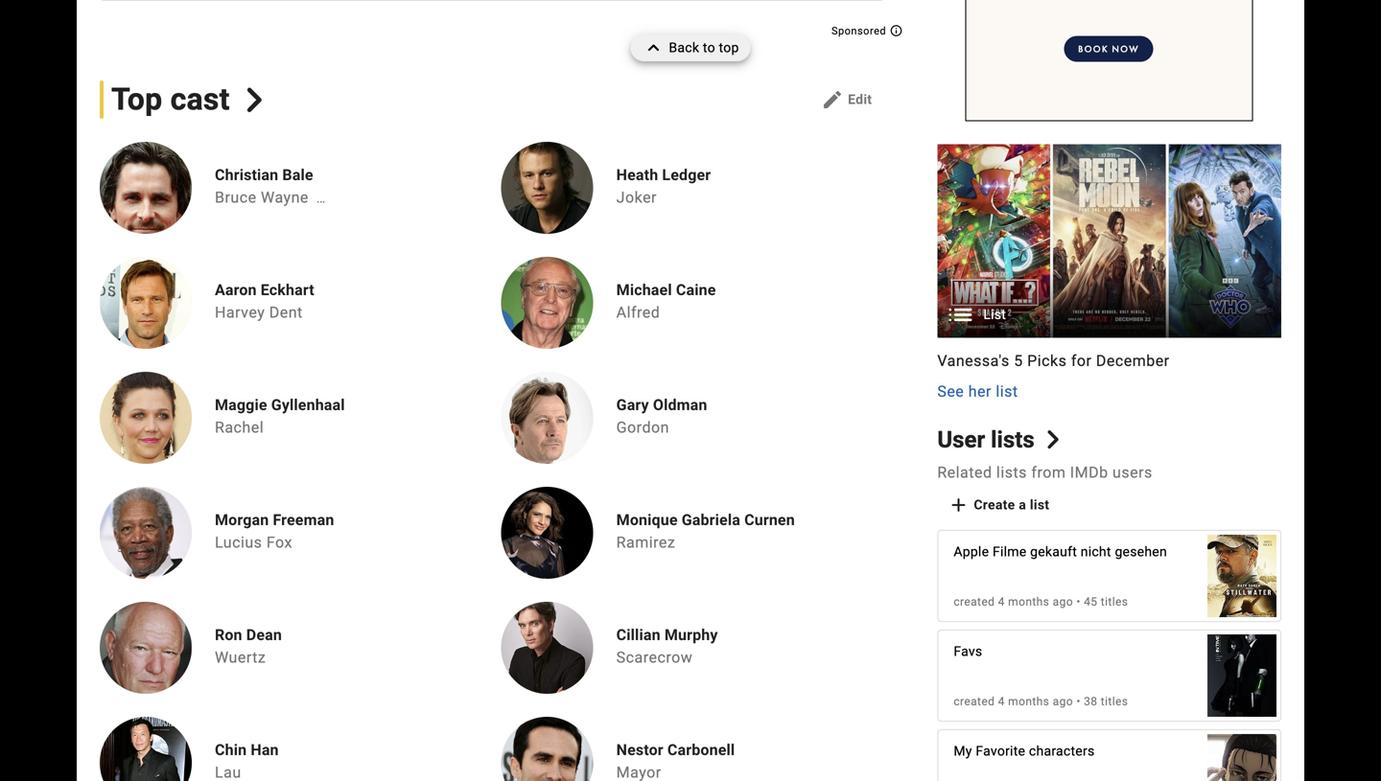 Task type: locate. For each thing, give the bounding box(es) containing it.
bruce wayne link
[[215, 189, 309, 207]]

fox
[[267, 534, 293, 552]]

0 vertical spatial lists
[[991, 426, 1035, 453]]

1 titles from the top
[[1101, 596, 1128, 609]]

gary oldman link
[[616, 395, 707, 415]]

a
[[1019, 497, 1026, 513]]

list
[[996, 383, 1018, 401], [1030, 497, 1050, 513]]

lists left chevron right inline image
[[991, 426, 1035, 453]]

wuertz
[[215, 649, 266, 667]]

4
[[998, 596, 1005, 609], [998, 695, 1005, 709]]

0 vertical spatial months
[[1008, 596, 1050, 609]]

0 vertical spatial ago
[[1053, 596, 1073, 609]]

1 vertical spatial months
[[1008, 695, 1050, 709]]

ron dean link
[[215, 626, 282, 645]]

2 months from the top
[[1008, 695, 1050, 709]]

related lists from imdb users
[[937, 464, 1153, 482]]

lists for user
[[991, 426, 1035, 453]]

cillian murphy image
[[501, 603, 593, 695]]

titles for apple filme gekauft nicht gesehen
[[1101, 596, 1128, 609]]

chin
[[215, 741, 247, 759]]

ledger
[[662, 166, 711, 184]]

ago left 38
[[1053, 695, 1073, 709]]

1 horizontal spatial list
[[1030, 497, 1050, 513]]

michael caine alfred
[[616, 281, 716, 322]]

4 up favorite
[[998, 695, 1005, 709]]

1 vertical spatial titles
[[1101, 695, 1128, 709]]

maggie gyllenhaal image
[[100, 372, 192, 464]]

lists up create a list
[[997, 464, 1027, 482]]

created for favs
[[954, 695, 995, 709]]

cillian
[[616, 626, 661, 644]]

1 created from the top
[[954, 596, 995, 609]]

2 titles from the top
[[1101, 695, 1128, 709]]

add image
[[947, 494, 970, 517]]

apple
[[954, 544, 989, 560]]

nestor
[[616, 741, 664, 759]]

freeman
[[273, 511, 334, 529]]

• left 38
[[1077, 695, 1081, 709]]

rachel link
[[215, 419, 264, 437]]

ramirez link
[[616, 534, 676, 552]]

back to top
[[669, 40, 739, 56]]

create
[[974, 497, 1015, 513]]

alfred
[[616, 304, 660, 322]]

titles right 45
[[1101, 596, 1128, 609]]

created 4 months ago • 45 titles
[[954, 596, 1128, 609]]

created up favs
[[954, 596, 995, 609]]

my
[[954, 744, 972, 760]]

list right her
[[996, 383, 1018, 401]]

1 vertical spatial created
[[954, 695, 995, 709]]

4 for favs
[[998, 695, 1005, 709]]

• for favs
[[1077, 695, 1081, 709]]

wayne
[[261, 189, 309, 207]]

months
[[1008, 596, 1050, 609], [1008, 695, 1050, 709]]

monique
[[616, 511, 678, 529]]

months up 'my favorite characters'
[[1008, 695, 1050, 709]]

2 • from the top
[[1077, 695, 1081, 709]]

2 created from the top
[[954, 695, 995, 709]]

joker link
[[616, 189, 657, 207]]

maggie gyllenhaal link
[[215, 395, 345, 415]]

edit image
[[821, 88, 844, 111]]

months down filme
[[1008, 596, 1050, 609]]

christian bale image
[[100, 142, 192, 234]]

lists for related
[[997, 464, 1027, 482]]

advertisement region
[[966, 0, 1253, 121]]

38
[[1084, 695, 1098, 709]]

1 vertical spatial 4
[[998, 695, 1005, 709]]

0 horizontal spatial list
[[996, 383, 1018, 401]]

monique gabriela curnen link
[[616, 511, 795, 530]]

list right a
[[1030, 497, 1050, 513]]

2 ago from the top
[[1053, 695, 1073, 709]]

heath ledger image
[[501, 142, 593, 234]]

1 vertical spatial list
[[1030, 497, 1050, 513]]

aaron eckhart image
[[100, 257, 192, 349]]

see her list
[[937, 383, 1018, 401]]

titles
[[1101, 596, 1128, 609], [1101, 695, 1128, 709]]

created down favs
[[954, 695, 995, 709]]

1 months from the top
[[1008, 596, 1050, 609]]

• left 45
[[1077, 596, 1081, 609]]

create a list
[[974, 497, 1050, 513]]

2 4 from the top
[[998, 695, 1005, 709]]

ron dean image
[[100, 603, 192, 695]]

gekauft
[[1030, 544, 1077, 560]]

michael caine link
[[616, 280, 716, 300]]

production art image
[[937, 144, 1281, 338]]

created 4 months ago • 38 titles
[[954, 695, 1128, 709]]

titles right 38
[[1101, 695, 1128, 709]]

heath
[[616, 166, 658, 184]]

aaron
[[215, 281, 257, 299]]

michael caine image
[[501, 257, 593, 349]]

1 vertical spatial ago
[[1053, 695, 1073, 709]]

morgan freeman lucius fox
[[215, 511, 334, 552]]

ago
[[1053, 596, 1073, 609], [1053, 695, 1073, 709]]

lists
[[991, 426, 1035, 453], [997, 464, 1027, 482]]

vanessa's 5 picks for december
[[937, 352, 1170, 370]]

ron dean wuertz
[[215, 626, 282, 667]]

0 vertical spatial 4
[[998, 596, 1005, 609]]

christian
[[215, 166, 278, 184]]

cillian murphy scarecrow
[[616, 626, 718, 667]]

group
[[937, 144, 1281, 403]]

harvey
[[215, 304, 265, 322]]

heath ledger link
[[616, 165, 711, 184]]

lucius fox link
[[215, 534, 293, 552]]

0 vertical spatial titles
[[1101, 596, 1128, 609]]

to
[[703, 40, 715, 56]]

characters
[[1029, 744, 1095, 760]]

cast
[[170, 82, 230, 118]]

months for apple filme gekauft nicht gesehen
[[1008, 596, 1050, 609]]

december
[[1096, 352, 1170, 370]]

bale
[[282, 166, 313, 184]]

from
[[1032, 464, 1066, 482]]

nestor carbonell link
[[616, 741, 735, 760]]

create a list button
[[937, 488, 1065, 523]]

chin han link
[[215, 741, 279, 760]]

monique gabriela curnen image
[[501, 487, 593, 580]]

1 ago from the top
[[1053, 596, 1073, 609]]

4 down filme
[[998, 596, 1005, 609]]

ron
[[215, 626, 242, 644]]

0 vertical spatial list
[[996, 383, 1018, 401]]

1 • from the top
[[1077, 596, 1081, 609]]

1 vertical spatial lists
[[997, 464, 1027, 482]]

0 vertical spatial •
[[1077, 596, 1081, 609]]

oldman
[[653, 396, 707, 414]]

dent
[[269, 304, 303, 322]]

0 vertical spatial created
[[954, 596, 995, 609]]

top
[[719, 40, 739, 56]]

her
[[969, 383, 992, 401]]

…
[[316, 191, 326, 206]]

1 4 from the top
[[998, 596, 1005, 609]]

1 vertical spatial •
[[1077, 695, 1081, 709]]

ago left 45
[[1053, 596, 1073, 609]]



Task type: vqa. For each thing, say whether or not it's contained in the screenshot.
Christian Bale Bruce Wayne …
yes



Task type: describe. For each thing, give the bounding box(es) containing it.
gary oldman image
[[501, 372, 593, 464]]

scarecrow
[[616, 649, 693, 667]]

nicht
[[1081, 544, 1111, 560]]

gordon link
[[616, 419, 669, 437]]

user lists link
[[937, 426, 1062, 454]]

michael
[[616, 281, 672, 299]]

sponsored
[[832, 25, 889, 37]]

user
[[937, 426, 985, 453]]

months for favs
[[1008, 695, 1050, 709]]

matt damon in stillwater (2021) image
[[1208, 525, 1277, 628]]

lucius
[[215, 534, 262, 552]]

for
[[1071, 352, 1092, 370]]

edit
[[848, 92, 872, 107]]

list for see her list
[[996, 383, 1018, 401]]

harvey dent link
[[215, 304, 303, 322]]

user lists
[[937, 426, 1035, 453]]

eckhart
[[261, 281, 314, 299]]

vanessa's
[[937, 352, 1010, 370]]

edit button
[[814, 85, 880, 115]]

wuertz link
[[215, 649, 266, 667]]

chevron right inline image
[[242, 88, 267, 112]]

nestor carbonell
[[616, 741, 735, 759]]

5
[[1014, 352, 1023, 370]]

morgan freeman link
[[215, 511, 334, 530]]

rachel
[[215, 419, 264, 437]]

top cast link
[[100, 81, 267, 119]]

list link
[[937, 144, 1281, 338]]

gyllenhaal
[[271, 396, 345, 414]]

chevron right inline image
[[1044, 431, 1062, 449]]

created for apple filme gekauft nicht gesehen
[[954, 596, 995, 609]]

picks
[[1027, 352, 1067, 370]]

dean
[[246, 626, 282, 644]]

imdb
[[1070, 464, 1108, 482]]

alfred link
[[616, 304, 660, 322]]

45
[[1084, 596, 1098, 609]]

favs
[[954, 644, 983, 660]]

chin han
[[215, 741, 279, 759]]

aaron eckhart link
[[215, 280, 314, 300]]

gordon
[[616, 419, 669, 437]]

christian bale link
[[215, 165, 326, 184]]

related
[[937, 464, 992, 482]]

caine
[[676, 281, 716, 299]]

justin timberlake and amanda seyfried in in time (2011) image
[[1208, 625, 1277, 727]]

scarecrow link
[[616, 649, 693, 667]]

top
[[111, 82, 162, 118]]

list for create a list
[[1030, 497, 1050, 513]]

ago for apple filme gekauft nicht gesehen
[[1053, 596, 1073, 609]]

gary
[[616, 396, 649, 414]]

heath ledger joker
[[616, 166, 711, 207]]

cillian murphy link
[[616, 626, 718, 645]]

gary oldman gordon
[[616, 396, 707, 437]]

ramirez
[[616, 534, 676, 552]]

yûki kaji in children of the forest (2021) image
[[1208, 725, 1277, 782]]

christian bale bruce wayne …
[[215, 166, 326, 207]]

my favorite characters link
[[938, 725, 1281, 782]]

aaron eckhart harvey dent
[[215, 281, 314, 322]]

sponsored content section
[[77, 0, 903, 37]]

monique gabriela curnen ramirez
[[616, 511, 795, 552]]

back to top button
[[631, 35, 751, 61]]

4 for apple filme gekauft nicht gesehen
[[998, 596, 1005, 609]]

chin han image
[[100, 718, 192, 782]]

morgan
[[215, 511, 269, 529]]

see
[[937, 383, 964, 401]]

titles for favs
[[1101, 695, 1128, 709]]

top cast
[[111, 82, 230, 118]]

nestor carbonell image
[[501, 718, 593, 782]]

expand less image
[[642, 35, 669, 61]]

list
[[983, 307, 1006, 323]]

list group
[[937, 144, 1281, 338]]

vanessa's 5 picks for december link
[[937, 349, 1281, 372]]

curnen
[[744, 511, 795, 529]]

favorite
[[976, 744, 1026, 760]]

joker
[[616, 189, 657, 207]]

apple filme gekauft nicht gesehen
[[954, 544, 1167, 560]]

carbonell
[[668, 741, 735, 759]]

murphy
[[665, 626, 718, 644]]

ago for favs
[[1053, 695, 1073, 709]]

bruce
[[215, 189, 257, 207]]

group containing vanessa's 5 picks for december
[[937, 144, 1281, 403]]

gesehen
[[1115, 544, 1167, 560]]

morgan freeman image
[[100, 487, 192, 580]]

han
[[251, 741, 279, 759]]

• for apple filme gekauft nicht gesehen
[[1077, 596, 1081, 609]]

back
[[669, 40, 699, 56]]

users
[[1113, 464, 1153, 482]]

filme
[[993, 544, 1027, 560]]



